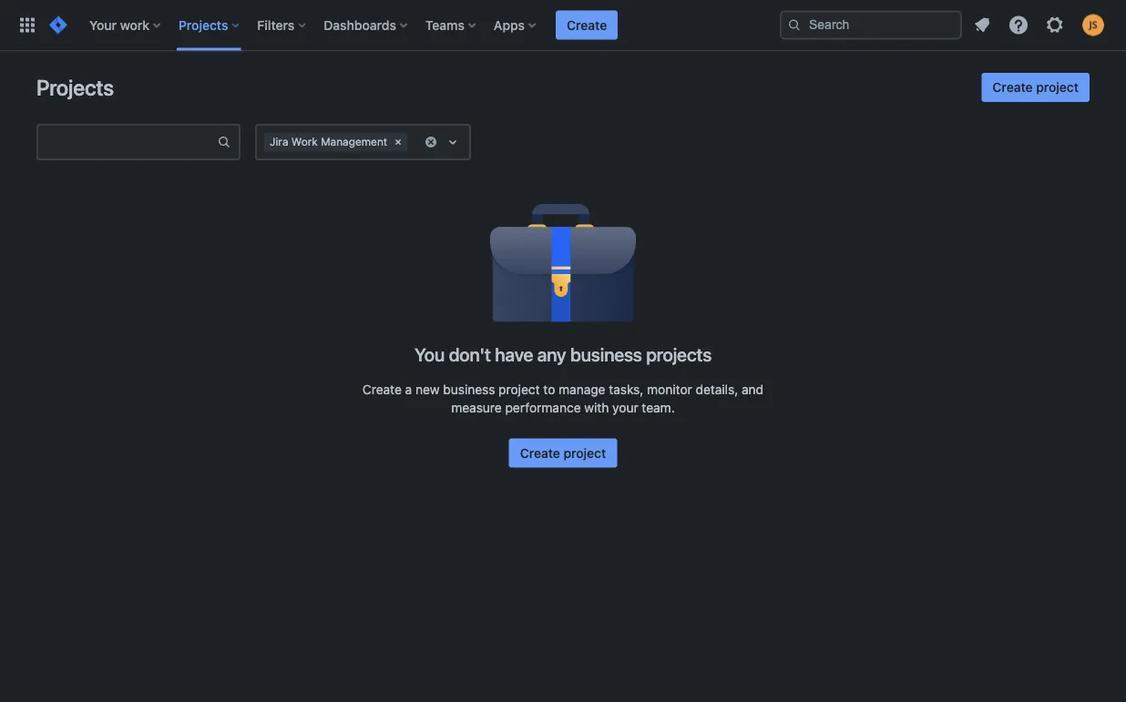 Task type: vqa. For each thing, say whether or not it's contained in the screenshot.
success IMAGE
no



Task type: describe. For each thing, give the bounding box(es) containing it.
team.
[[642, 400, 675, 415]]

appswitcher icon image
[[16, 14, 38, 36]]

jira
[[270, 135, 288, 148]]

create project for leftmost create project "button"
[[520, 445, 606, 460]]

primary element
[[11, 0, 780, 51]]

create inside create a new business project to manage tasks, monitor details, and measure performance with your team.
[[363, 382, 402, 397]]

manage
[[559, 382, 605, 397]]

a
[[405, 382, 412, 397]]

filters button
[[252, 10, 313, 40]]

your work
[[89, 17, 149, 32]]

dashboards
[[324, 17, 396, 32]]

create down performance
[[520, 445, 560, 460]]

your profile and settings image
[[1082, 14, 1104, 36]]

jira work management
[[270, 135, 387, 148]]

project inside create a new business project to manage tasks, monitor details, and measure performance with your team.
[[499, 382, 540, 397]]

work
[[291, 135, 318, 148]]

settings image
[[1044, 14, 1066, 36]]

work
[[120, 17, 149, 32]]

teams
[[425, 17, 465, 32]]

jira software image
[[47, 14, 69, 36]]

you don't have any business projects
[[415, 344, 712, 365]]

1 horizontal spatial project
[[564, 445, 606, 460]]

0 vertical spatial create project button
[[982, 73, 1090, 102]]

your
[[612, 400, 638, 415]]

apps button
[[488, 10, 543, 40]]

to
[[543, 382, 555, 397]]

you
[[415, 344, 445, 365]]

create button
[[556, 10, 618, 40]]

don't
[[449, 344, 491, 365]]

teams button
[[420, 10, 483, 40]]

have
[[495, 344, 533, 365]]

create down help icon
[[993, 80, 1033, 95]]

0 vertical spatial business
[[570, 344, 642, 365]]

measure
[[451, 400, 502, 415]]

and
[[742, 382, 764, 397]]



Task type: locate. For each thing, give the bounding box(es) containing it.
banner containing your work
[[0, 0, 1126, 51]]

projects down jira software icon
[[36, 75, 114, 100]]

projects inside dropdown button
[[179, 17, 228, 32]]

create left a
[[363, 382, 402, 397]]

monitor
[[647, 382, 692, 397]]

create project button down help icon
[[982, 73, 1090, 102]]

new
[[415, 382, 440, 397]]

1 vertical spatial business
[[443, 382, 495, 397]]

create
[[567, 17, 607, 32], [993, 80, 1033, 95], [363, 382, 402, 397], [520, 445, 560, 460]]

projects button
[[173, 10, 246, 40]]

0 vertical spatial project
[[1036, 80, 1079, 95]]

create project
[[993, 80, 1079, 95], [520, 445, 606, 460]]

Search field
[[780, 10, 962, 40]]

0 vertical spatial projects
[[179, 17, 228, 32]]

with
[[584, 400, 609, 415]]

business
[[570, 344, 642, 365], [443, 382, 495, 397]]

create a new business project to manage tasks, monitor details, and measure performance with your team.
[[363, 382, 764, 415]]

create project down performance
[[520, 445, 606, 460]]

clear image
[[391, 135, 406, 149]]

business up tasks,
[[570, 344, 642, 365]]

0 vertical spatial create project
[[993, 80, 1079, 95]]

1 vertical spatial create project
[[520, 445, 606, 460]]

open image
[[442, 131, 464, 153]]

search image
[[787, 18, 802, 32]]

jira software image
[[47, 14, 69, 36]]

1 horizontal spatial business
[[570, 344, 642, 365]]

dashboards button
[[318, 10, 414, 40]]

0 horizontal spatial project
[[499, 382, 540, 397]]

project down with
[[564, 445, 606, 460]]

help image
[[1008, 14, 1030, 36]]

create project button
[[982, 73, 1090, 102], [509, 439, 617, 468]]

management
[[321, 135, 387, 148]]

project up performance
[[499, 382, 540, 397]]

filters
[[257, 17, 295, 32]]

0 horizontal spatial create project
[[520, 445, 606, 460]]

1 vertical spatial project
[[499, 382, 540, 397]]

performance
[[505, 400, 581, 415]]

1 vertical spatial create project button
[[509, 439, 617, 468]]

create project for the top create project "button"
[[993, 80, 1079, 95]]

projects
[[646, 344, 712, 365]]

None text field
[[38, 129, 217, 155]]

clear image
[[424, 135, 438, 149]]

notifications image
[[971, 14, 993, 36]]

create project button down performance
[[509, 439, 617, 468]]

create inside button
[[567, 17, 607, 32]]

0 horizontal spatial create project button
[[509, 439, 617, 468]]

tasks,
[[609, 382, 644, 397]]

1 horizontal spatial create project button
[[982, 73, 1090, 102]]

projects right work
[[179, 17, 228, 32]]

any
[[537, 344, 566, 365]]

1 vertical spatial projects
[[36, 75, 114, 100]]

create project down help icon
[[993, 80, 1079, 95]]

1 horizontal spatial create project
[[993, 80, 1079, 95]]

business inside create a new business project to manage tasks, monitor details, and measure performance with your team.
[[443, 382, 495, 397]]

your work button
[[84, 10, 168, 40]]

0 horizontal spatial business
[[443, 382, 495, 397]]

create right apps "dropdown button"
[[567, 17, 607, 32]]

apps
[[494, 17, 525, 32]]

0 horizontal spatial projects
[[36, 75, 114, 100]]

project
[[1036, 80, 1079, 95], [499, 382, 540, 397], [564, 445, 606, 460]]

2 vertical spatial project
[[564, 445, 606, 460]]

details,
[[696, 382, 738, 397]]

2 horizontal spatial project
[[1036, 80, 1079, 95]]

banner
[[0, 0, 1126, 51]]

projects
[[179, 17, 228, 32], [36, 75, 114, 100]]

business up measure
[[443, 382, 495, 397]]

1 horizontal spatial projects
[[179, 17, 228, 32]]

project down settings image
[[1036, 80, 1079, 95]]

your
[[89, 17, 117, 32]]



